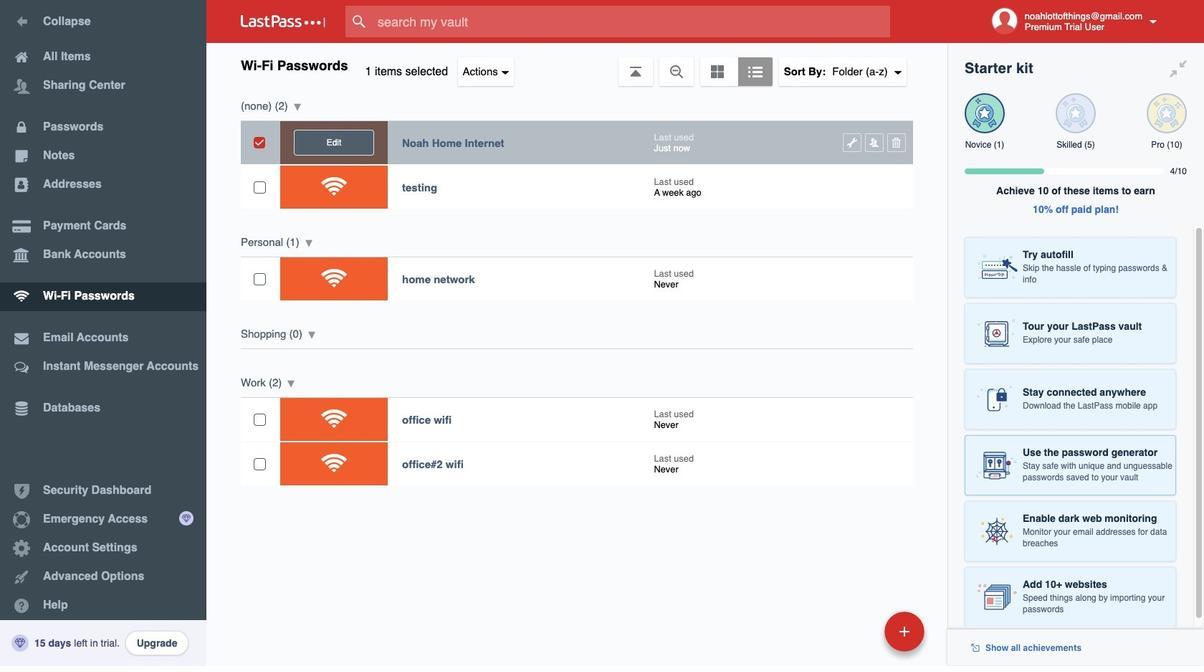 Task type: locate. For each thing, give the bounding box(es) containing it.
lastpass image
[[241, 15, 326, 28]]

new item element
[[787, 611, 930, 652]]

vault options navigation
[[207, 43, 948, 86]]

Search search field
[[346, 6, 919, 37]]

main navigation navigation
[[0, 0, 207, 666]]



Task type: describe. For each thing, give the bounding box(es) containing it.
new item navigation
[[787, 608, 934, 666]]

search my vault text field
[[346, 6, 919, 37]]



